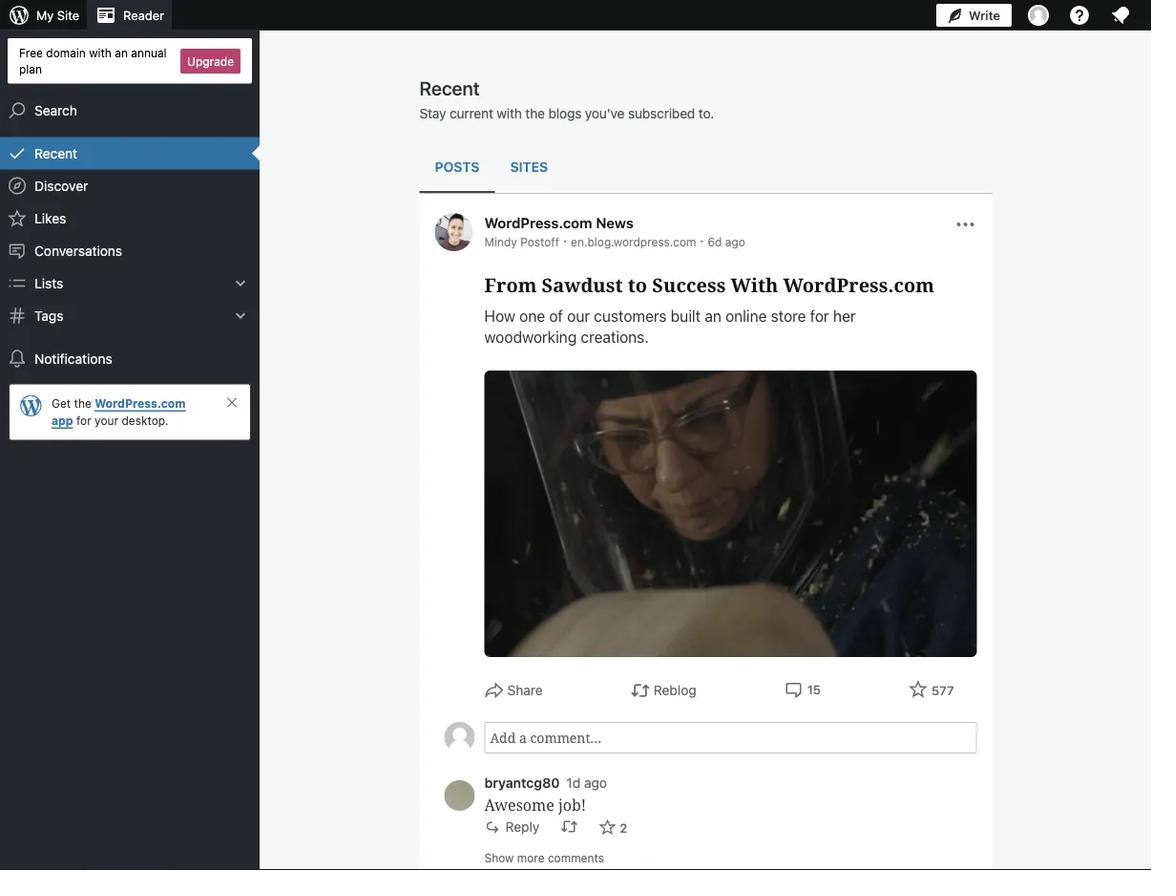 Task type: locate. For each thing, give the bounding box(es) containing it.
notifications
[[34, 351, 112, 366]]

0 horizontal spatial wordpress.com
[[95, 397, 186, 410]]

menu
[[420, 143, 993, 193]]

discover link
[[0, 170, 260, 202]]

wordpress.com up postoff
[[485, 214, 593, 231]]

online
[[726, 307, 767, 325]]

en.blog.wordpress.com link
[[571, 235, 697, 248]]

· left the 6d in the top of the page
[[701, 233, 704, 248]]

wordpress.com news link
[[485, 214, 634, 231]]

success
[[653, 272, 726, 298]]

conversations link
[[0, 235, 260, 267]]

1 horizontal spatial recent
[[420, 76, 480, 99]]

1 vertical spatial keyboard_arrow_down image
[[231, 306, 250, 325]]

2 · from the left
[[701, 233, 704, 248]]

job!
[[559, 794, 587, 815]]

annual
[[131, 46, 167, 59]]

conversations
[[34, 243, 122, 258]]

built
[[671, 307, 701, 325]]

1 horizontal spatial wordpress.com
[[485, 214, 593, 231]]

upgrade
[[187, 54, 234, 68]]

1 horizontal spatial an
[[705, 307, 722, 325]]

ago right 1d
[[585, 775, 608, 790]]

wordpress.com up her
[[784, 272, 935, 298]]

tags
[[34, 308, 63, 323]]

recent
[[420, 76, 480, 99], [34, 145, 77, 161]]

0 horizontal spatial for
[[76, 414, 91, 428]]

recent for recent
[[34, 145, 77, 161]]

search link
[[0, 94, 260, 127]]

recent up discover
[[34, 145, 77, 161]]

awesome
[[485, 794, 555, 815]]

recent up stay
[[420, 76, 480, 99]]

posts link
[[420, 143, 495, 191]]

wordpress.com news mindy postoff · en.blog.wordpress.com · 6d ago
[[485, 214, 746, 248]]

1 horizontal spatial with
[[497, 106, 522, 121]]

1 vertical spatial an
[[705, 307, 722, 325]]

·
[[564, 233, 567, 248], [701, 233, 704, 248]]

recent for recent stay current with the blogs you've subscribed to.
[[420, 76, 480, 99]]

reader link
[[87, 0, 172, 31]]

en.blog.wordpress.com
[[571, 235, 697, 248]]

0 vertical spatial the
[[526, 106, 545, 121]]

keyboard_arrow_down image inside tags "link"
[[231, 306, 250, 325]]

0 vertical spatial ago
[[726, 235, 746, 248]]

menu containing posts
[[420, 143, 993, 193]]

1 vertical spatial the
[[74, 397, 92, 410]]

keyboard_arrow_down image
[[231, 274, 250, 293], [231, 306, 250, 325]]

for
[[811, 307, 830, 325], [76, 414, 91, 428]]

· down wordpress.com news link
[[564, 233, 567, 248]]

1 vertical spatial with
[[497, 106, 522, 121]]

keyboard_arrow_down image inside the lists link
[[231, 274, 250, 293]]

my
[[36, 8, 54, 22]]

the
[[526, 106, 545, 121], [74, 397, 92, 410]]

an right built
[[705, 307, 722, 325]]

sawdust
[[542, 272, 623, 298]]

the right get
[[74, 397, 92, 410]]

mindy
[[485, 235, 518, 248]]

group
[[445, 722, 978, 754]]

0 vertical spatial with
[[89, 46, 112, 59]]

with right current
[[497, 106, 522, 121]]

wordpress.com
[[485, 214, 593, 231], [784, 272, 935, 298], [95, 397, 186, 410]]

manage your notifications image
[[1110, 4, 1133, 27]]

0 horizontal spatial with
[[89, 46, 112, 59]]

ago
[[726, 235, 746, 248], [585, 775, 608, 790]]

1 vertical spatial for
[[76, 414, 91, 428]]

woodworking creations.
[[485, 328, 649, 346]]

1d
[[567, 775, 581, 790]]

help image
[[1069, 4, 1092, 27]]

0 vertical spatial recent
[[420, 76, 480, 99]]

the left blogs
[[526, 106, 545, 121]]

an left annual
[[115, 46, 128, 59]]

1 vertical spatial ago
[[585, 775, 608, 790]]

wordpress.com inside wordpress.com app
[[95, 397, 186, 410]]

1d ago link
[[567, 775, 608, 790]]

1 vertical spatial recent
[[34, 145, 77, 161]]

0 horizontal spatial an
[[115, 46, 128, 59]]

Add a comment… text field
[[485, 722, 978, 754]]

6d ago link
[[708, 235, 746, 248]]

wordpress.com for app
[[95, 397, 186, 410]]

1 horizontal spatial ·
[[701, 233, 704, 248]]

2 vertical spatial wordpress.com
[[95, 397, 186, 410]]

2 horizontal spatial wordpress.com
[[784, 272, 935, 298]]

1 · from the left
[[564, 233, 567, 248]]

turn this comment into its own post button
[[561, 818, 578, 835]]

with right domain
[[89, 46, 112, 59]]

site
[[57, 8, 79, 22]]

wordpress.com app
[[52, 397, 186, 428]]

1 keyboard_arrow_down image from the top
[[231, 274, 250, 293]]

1 horizontal spatial the
[[526, 106, 545, 121]]

blogs
[[549, 106, 582, 121]]

0 vertical spatial for
[[811, 307, 830, 325]]

my profile image
[[1029, 5, 1050, 26]]

wordpress.com up desktop. at the top of the page
[[95, 397, 186, 410]]

15 button
[[785, 680, 822, 699]]

mindy postoff link
[[485, 235, 560, 248]]

keyboard_arrow_down image for lists
[[231, 274, 250, 293]]

notifications link
[[0, 343, 260, 375]]

an
[[115, 46, 128, 59], [705, 307, 722, 325]]

current
[[450, 106, 494, 121]]

recent inside 'recent stay current with the blogs you've subscribed to.'
[[420, 76, 480, 99]]

reply
[[506, 819, 540, 835]]

lists link
[[0, 267, 260, 300]]

0 horizontal spatial recent
[[34, 145, 77, 161]]

more
[[517, 851, 545, 864]]

1 vertical spatial wordpress.com
[[784, 272, 935, 298]]

with
[[89, 46, 112, 59], [497, 106, 522, 121]]

0 vertical spatial wordpress.com
[[485, 214, 593, 231]]

1 horizontal spatial for
[[811, 307, 830, 325]]

bryantcg80 1d ago
[[485, 775, 608, 790]]

for down get the
[[76, 414, 91, 428]]

reader
[[123, 8, 164, 22]]

with
[[731, 272, 779, 298]]

bryantcg80
[[485, 775, 560, 790]]

ago right the 6d in the top of the page
[[726, 235, 746, 248]]

write
[[969, 8, 1001, 22]]

postoff
[[521, 235, 560, 248]]

for left her
[[811, 307, 830, 325]]

0 vertical spatial an
[[115, 46, 128, 59]]

for inside from sawdust to success with wordpress.com how one of our customers built an online store for her woodworking creations.
[[811, 307, 830, 325]]

wordpress.com inside wordpress.com news mindy postoff · en.blog.wordpress.com · 6d ago
[[485, 214, 593, 231]]

dismiss image
[[224, 395, 240, 410]]

2 keyboard_arrow_down image from the top
[[231, 306, 250, 325]]

how
[[485, 307, 516, 325]]

1 horizontal spatial ago
[[726, 235, 746, 248]]

0 horizontal spatial ·
[[564, 233, 567, 248]]

0 vertical spatial keyboard_arrow_down image
[[231, 274, 250, 293]]

ruby anderson image
[[445, 722, 475, 753]]



Task type: describe. For each thing, give the bounding box(es) containing it.
2 button
[[599, 818, 628, 838]]

from sawdust to success with wordpress.com main content
[[420, 75, 993, 870]]

show
[[485, 851, 514, 864]]

recent link
[[0, 137, 260, 170]]

your
[[95, 414, 118, 428]]

our
[[568, 307, 590, 325]]

free domain with an annual plan
[[19, 46, 167, 75]]

search
[[34, 102, 77, 118]]

15
[[808, 682, 822, 697]]

from sawdust to success with wordpress.com link
[[485, 271, 978, 299]]

with inside free domain with an annual plan
[[89, 46, 112, 59]]

you've
[[585, 106, 625, 121]]

2
[[620, 821, 628, 835]]

reblog button
[[631, 680, 697, 701]]

one
[[520, 307, 546, 325]]

show more comments button
[[485, 845, 605, 870]]

wordpress.com inside from sawdust to success with wordpress.com how one of our customers built an online store for her woodworking creations.
[[784, 272, 935, 298]]

likes
[[34, 210, 66, 226]]

0 horizontal spatial ago
[[585, 775, 608, 790]]

awesome job!
[[485, 794, 587, 815]]

store
[[771, 307, 807, 325]]

show more comments
[[485, 851, 605, 864]]

share
[[508, 682, 543, 698]]

toggle menu image
[[955, 213, 978, 236]]

from
[[485, 272, 537, 298]]

577 button
[[909, 680, 955, 702]]

group inside from sawdust to success with wordpress.com main content
[[445, 722, 978, 754]]

recent stay current with the blogs you've subscribed to.
[[420, 76, 715, 121]]

app
[[52, 414, 73, 428]]

write link
[[937, 0, 1013, 31]]

tags link
[[0, 300, 260, 332]]

plan
[[19, 62, 42, 75]]

an inside from sawdust to success with wordpress.com how one of our customers built an online store for her woodworking creations.
[[705, 307, 722, 325]]

get the
[[52, 397, 95, 410]]

my site
[[36, 8, 79, 22]]

discover
[[34, 178, 88, 194]]

mindy postoff image
[[435, 213, 473, 251]]

subscribed to.
[[629, 106, 715, 121]]

desktop.
[[122, 414, 169, 428]]

posts
[[435, 159, 480, 175]]

her
[[834, 307, 857, 325]]

bryantcg80 image
[[445, 780, 475, 811]]

likes link
[[0, 202, 260, 235]]

free
[[19, 46, 43, 59]]

6d
[[708, 235, 723, 248]]

reblog image
[[561, 818, 578, 835]]

lists
[[34, 275, 63, 291]]

share button
[[485, 680, 543, 701]]

ago inside wordpress.com news mindy postoff · en.blog.wordpress.com · 6d ago
[[726, 235, 746, 248]]

577
[[932, 683, 955, 697]]

from sawdust to success with wordpress.com how one of our customers built an online store for her woodworking creations.
[[485, 272, 935, 346]]

reblog
[[654, 682, 697, 698]]

for your desktop.
[[73, 414, 169, 428]]

reply button
[[485, 818, 540, 836]]

wordpress.com for news
[[485, 214, 593, 231]]

news
[[596, 214, 634, 231]]

to
[[628, 272, 648, 298]]

0 horizontal spatial the
[[74, 397, 92, 410]]

an inside free domain with an annual plan
[[115, 46, 128, 59]]

get
[[52, 397, 71, 410]]

sites
[[511, 159, 548, 175]]

with inside 'recent stay current with the blogs you've subscribed to.'
[[497, 106, 522, 121]]

sites link
[[495, 143, 564, 191]]

keyboard_arrow_down image for tags
[[231, 306, 250, 325]]

customers
[[594, 307, 667, 325]]

domain
[[46, 46, 86, 59]]

comments
[[548, 851, 605, 864]]

stay
[[420, 106, 446, 121]]

my site link
[[0, 0, 87, 31]]

of
[[550, 307, 564, 325]]

upgrade button
[[181, 49, 241, 73]]

the inside 'recent stay current with the blogs you've subscribed to.'
[[526, 106, 545, 121]]



Task type: vqa. For each thing, say whether or not it's contained in the screenshot.
current
yes



